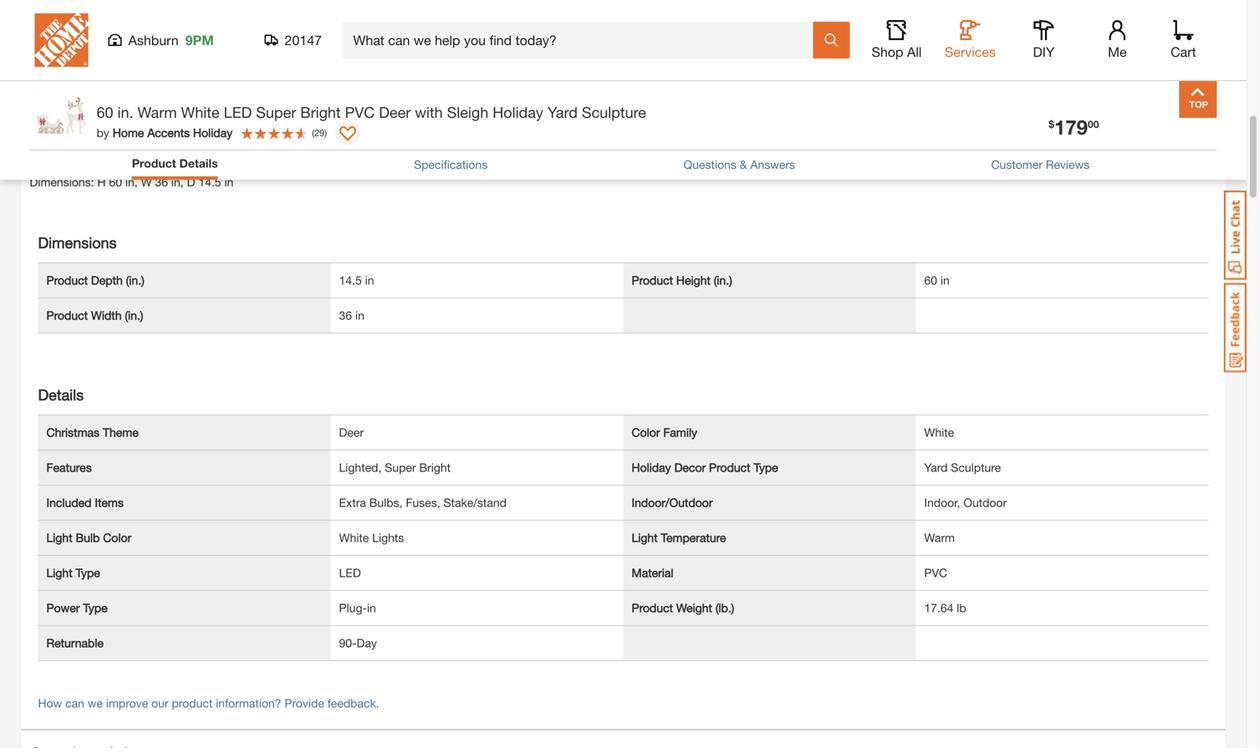 Task type: locate. For each thing, give the bounding box(es) containing it.
$
[[1049, 118, 1055, 130]]

product details up d at left top
[[132, 156, 218, 170]]

shop
[[872, 44, 904, 60]]

0 horizontal spatial specifications
[[30, 149, 131, 167]]

1 vertical spatial 14.5
[[339, 273, 362, 287]]

icon image
[[742, 14, 769, 35]]

pvc up display icon
[[345, 103, 375, 121]]

returnable
[[46, 636, 104, 650]]

0 vertical spatial 60
[[97, 103, 113, 121]]

0 vertical spatial pvc
[[345, 103, 375, 121]]

(in.) right "width"
[[125, 308, 143, 322]]

specifications button
[[414, 156, 488, 173], [414, 156, 488, 173]]

0 vertical spatial super
[[256, 103, 296, 121]]

1 vertical spatial pvc
[[925, 566, 948, 580]]

1 horizontal spatial yard
[[925, 461, 948, 475]]

1 horizontal spatial white
[[339, 531, 369, 545]]

1 vertical spatial 60
[[109, 175, 122, 189]]

1 horizontal spatial holiday
[[493, 103, 544, 121]]

0 horizontal spatial deer
[[339, 426, 364, 439]]

0 horizontal spatial yard
[[548, 103, 578, 121]]

, left d at left top
[[181, 175, 184, 189]]

sculpture up outdoor
[[951, 461, 1002, 475]]

2 horizontal spatial details
[[179, 156, 218, 170]]

specifications down sleigh
[[414, 158, 488, 171]]

diy
[[1034, 44, 1055, 60]]

details up by
[[91, 91, 140, 109]]

w
[[141, 175, 152, 189]]

light for light type
[[46, 566, 72, 580]]

0 horizontal spatial return
[[781, 29, 817, 43]]

our
[[151, 697, 169, 710]]

shop all
[[872, 44, 922, 60]]

color
[[632, 426, 660, 439], [103, 531, 131, 545]]

returns
[[870, 7, 927, 25]]

white up accents
[[181, 103, 220, 121]]

warm
[[138, 103, 177, 121], [925, 531, 955, 545]]

14.5 inside specifications dimensions: h 60 in , w 36 in , d 14.5 in
[[199, 175, 221, 189]]

how can we improve our product information? provide feedback. link
[[38, 697, 379, 710]]

0 vertical spatial yard
[[548, 103, 578, 121]]

2 vertical spatial holiday
[[632, 461, 671, 475]]

cart
[[1171, 44, 1197, 60]]

deer up lighted,
[[339, 426, 364, 439]]

product details button up d at left top
[[132, 155, 218, 172]]

& left answers
[[740, 158, 748, 171]]

product details button down accents
[[132, 155, 218, 176]]

&
[[817, 7, 828, 25], [740, 158, 748, 171]]

yard down what can we help you find today? search field
[[548, 103, 578, 121]]

0 horizontal spatial details
[[38, 386, 84, 404]]

1 return from the left
[[781, 29, 817, 43]]

14.5 in
[[339, 273, 374, 287]]

bulb
[[76, 531, 100, 545]]

light for light bulb color
[[46, 531, 72, 545]]

14.5
[[199, 175, 221, 189], [339, 273, 362, 287]]

0 horizontal spatial 36
[[155, 175, 168, 189]]

1 horizontal spatial sculpture
[[951, 461, 1002, 475]]

details up d at left top
[[179, 156, 218, 170]]

36 right w
[[155, 175, 168, 189]]

within
[[868, 29, 898, 43]]

36 down 14.5 in
[[339, 308, 352, 322]]

1 horizontal spatial details
[[91, 91, 140, 109]]

specifications up dimensions: at left
[[30, 149, 131, 167]]

warm down indoor, at the bottom right of the page
[[925, 531, 955, 545]]

light up material
[[632, 531, 658, 545]]

white
[[181, 103, 220, 121], [925, 426, 955, 439], [339, 531, 369, 545]]

holiday right accents
[[193, 126, 233, 140]]

0 vertical spatial bright
[[301, 103, 341, 121]]

super up the bulbs,
[[385, 461, 416, 475]]

type down "bulb"
[[76, 566, 100, 580]]

yard up indoor, at the bottom right of the page
[[925, 461, 948, 475]]

(in.)
[[126, 273, 144, 287], [714, 273, 733, 287], [125, 308, 143, 322]]

policy
[[1086, 29, 1118, 43]]

1 horizontal spatial led
[[339, 566, 361, 580]]

light up power
[[46, 566, 72, 580]]

bright up ( 29 )
[[301, 103, 341, 121]]

0 horizontal spatial &
[[740, 158, 748, 171]]

1 vertical spatial super
[[385, 461, 416, 475]]

0 horizontal spatial white
[[181, 103, 220, 121]]

product
[[172, 697, 213, 710]]

2 horizontal spatial white
[[925, 426, 955, 439]]

0 horizontal spatial pvc
[[345, 103, 375, 121]]

0 horizontal spatial color
[[103, 531, 131, 545]]

2 , from the left
[[181, 175, 184, 189]]

pvc up the 17.64
[[925, 566, 948, 580]]

0 vertical spatial warm
[[138, 103, 177, 121]]

holiday right sleigh
[[493, 103, 544, 121]]

(in.) right depth
[[126, 273, 144, 287]]

reviews
[[1046, 158, 1090, 171]]

2 vertical spatial details
[[38, 386, 84, 404]]

yard
[[548, 103, 578, 121], [925, 461, 948, 475]]

led up by home accents holiday
[[224, 103, 252, 121]]

super down 20147 button at the left top
[[256, 103, 296, 121]]

(
[[312, 127, 314, 138]]

led up plug-
[[339, 566, 361, 580]]

product width (in.)
[[46, 308, 143, 322]]

1 horizontal spatial warm
[[925, 531, 955, 545]]

return down free
[[781, 29, 817, 43]]

details up christmas
[[38, 386, 84, 404]]

theme
[[103, 426, 139, 439]]

white for white lights
[[339, 531, 369, 545]]

1 horizontal spatial super
[[385, 461, 416, 475]]

in.
[[118, 103, 133, 121]]

sleigh
[[447, 103, 489, 121]]

led
[[224, 103, 252, 121], [339, 566, 361, 580]]

pvc
[[345, 103, 375, 121], [925, 566, 948, 580]]

0 vertical spatial &
[[817, 7, 828, 25]]

0 vertical spatial holiday
[[493, 103, 544, 121]]

product
[[30, 91, 87, 109], [132, 156, 176, 170], [46, 273, 88, 287], [632, 273, 673, 287], [46, 308, 88, 322], [709, 461, 751, 475], [632, 601, 673, 615]]

1 vertical spatial warm
[[925, 531, 955, 545]]

color left family
[[632, 426, 660, 439]]

36 inside specifications dimensions: h 60 in , w 36 in , d 14.5 in
[[155, 175, 168, 189]]

14.5 right d at left top
[[199, 175, 221, 189]]

1 horizontal spatial bright
[[419, 461, 451, 475]]

1 vertical spatial deer
[[339, 426, 364, 439]]

2 vertical spatial white
[[339, 531, 369, 545]]

extra
[[339, 496, 366, 510]]

1 horizontal spatial pvc
[[925, 566, 948, 580]]

customer reviews
[[992, 158, 1090, 171]]

display image
[[340, 126, 356, 143]]

answers
[[751, 158, 796, 171]]

1 vertical spatial type
[[76, 566, 100, 580]]

services
[[945, 44, 996, 60]]

light temperature
[[632, 531, 727, 545]]

1 horizontal spatial 36
[[339, 308, 352, 322]]

product details up by
[[30, 91, 140, 109]]

1 horizontal spatial ,
[[181, 175, 184, 189]]

type right 'decor'
[[754, 461, 779, 475]]

information?
[[216, 697, 281, 710]]

return
[[781, 29, 817, 43], [1047, 29, 1083, 43]]

read
[[1017, 29, 1044, 43]]

product depth (in.)
[[46, 273, 144, 287]]

1 vertical spatial &
[[740, 158, 748, 171]]

& inside free & easy returns in store or online return this item within 90 days of purchase. read return policy
[[817, 7, 828, 25]]

1 vertical spatial product details
[[132, 156, 218, 170]]

& up this
[[817, 7, 828, 25]]

can
[[65, 697, 84, 710]]

product right 'decor'
[[709, 461, 751, 475]]

1 horizontal spatial specifications
[[414, 158, 488, 171]]

return up "diy"
[[1047, 29, 1083, 43]]

(in.) right height
[[714, 273, 733, 287]]

0 horizontal spatial ,
[[134, 175, 138, 189]]

warm up by home accents holiday
[[138, 103, 177, 121]]

type
[[754, 461, 779, 475], [76, 566, 100, 580], [83, 601, 108, 615]]

1 horizontal spatial &
[[817, 7, 828, 25]]

items
[[95, 496, 124, 510]]

0 vertical spatial 14.5
[[199, 175, 221, 189]]

0 horizontal spatial warm
[[138, 103, 177, 121]]

type for plug-in
[[83, 601, 108, 615]]

36
[[155, 175, 168, 189], [339, 308, 352, 322]]

white left lights
[[339, 531, 369, 545]]

sculpture down what can we help you find today? search field
[[582, 103, 647, 121]]

details
[[91, 91, 140, 109], [179, 156, 218, 170], [38, 386, 84, 404]]

1 horizontal spatial deer
[[379, 103, 411, 121]]

1 horizontal spatial return
[[1047, 29, 1083, 43]]

product details button
[[21, 67, 1226, 134], [132, 155, 218, 176], [132, 155, 218, 172]]

90-day
[[339, 636, 377, 650]]

0 vertical spatial details
[[91, 91, 140, 109]]

bright
[[301, 103, 341, 121], [419, 461, 451, 475]]

0 horizontal spatial sculpture
[[582, 103, 647, 121]]

, left w
[[134, 175, 138, 189]]

1 vertical spatial sculpture
[[951, 461, 1002, 475]]

customer reviews button
[[992, 156, 1090, 173], [992, 156, 1090, 173]]

product left height
[[632, 273, 673, 287]]

type right power
[[83, 601, 108, 615]]

1 vertical spatial holiday
[[193, 126, 233, 140]]

1 vertical spatial yard
[[925, 461, 948, 475]]

specifications inside specifications dimensions: h 60 in , w 36 in , d 14.5 in
[[30, 149, 131, 167]]

christmas
[[46, 426, 100, 439]]

product up w
[[132, 156, 176, 170]]

2 horizontal spatial holiday
[[632, 461, 671, 475]]

diy button
[[1018, 20, 1071, 60]]

0 vertical spatial 36
[[155, 175, 168, 189]]

0 vertical spatial product details
[[30, 91, 140, 109]]

print
[[674, 16, 702, 32]]

indoor, outdoor
[[925, 496, 1007, 510]]

light left "bulb"
[[46, 531, 72, 545]]

$ 179 00
[[1049, 115, 1100, 139]]

live chat image
[[1225, 191, 1247, 280]]

29
[[314, 127, 325, 138]]

0 vertical spatial sculpture
[[582, 103, 647, 121]]

2 vertical spatial type
[[83, 601, 108, 615]]

color right "bulb"
[[103, 531, 131, 545]]

14.5 up 36 in
[[339, 273, 362, 287]]

sculpture
[[582, 103, 647, 121], [951, 461, 1002, 475]]

christmas theme
[[46, 426, 139, 439]]

60
[[97, 103, 113, 121], [109, 175, 122, 189], [925, 273, 938, 287]]

home
[[113, 126, 144, 140]]

20147 button
[[265, 32, 322, 49]]

holiday down color family
[[632, 461, 671, 475]]

179
[[1055, 115, 1088, 139]]

bulbs,
[[370, 496, 403, 510]]

ashburn 9pm
[[128, 32, 214, 48]]

0 vertical spatial white
[[181, 103, 220, 121]]

white up the yard sculpture
[[925, 426, 955, 439]]

type for led
[[76, 566, 100, 580]]

0 vertical spatial led
[[224, 103, 252, 121]]

( 29 )
[[312, 127, 327, 138]]

bright up fuses,
[[419, 461, 451, 475]]

1 horizontal spatial color
[[632, 426, 660, 439]]

0 horizontal spatial holiday
[[193, 126, 233, 140]]

deer left with
[[379, 103, 411, 121]]

specifications
[[30, 149, 131, 167], [414, 158, 488, 171]]

0 horizontal spatial 14.5
[[199, 175, 221, 189]]

holiday decor product type
[[632, 461, 779, 475]]

1 vertical spatial white
[[925, 426, 955, 439]]

2 vertical spatial 60
[[925, 273, 938, 287]]



Task type: vqa. For each thing, say whether or not it's contained in the screenshot.
in stock at store today Link
no



Task type: describe. For each thing, give the bounding box(es) containing it.
purchase.
[[961, 29, 1012, 43]]

(in.) for product height (in.)
[[714, 273, 733, 287]]

indoor/outdoor
[[632, 496, 713, 510]]

color family
[[632, 426, 698, 439]]

1 horizontal spatial 14.5
[[339, 273, 362, 287]]

print button
[[647, 14, 702, 38]]

easy
[[832, 7, 866, 25]]

0 horizontal spatial led
[[224, 103, 252, 121]]

product details button down what can we help you find today? search field
[[21, 67, 1226, 134]]

by
[[97, 126, 109, 140]]

product left "width"
[[46, 308, 88, 322]]

0 horizontal spatial bright
[[301, 103, 341, 121]]

day
[[357, 636, 377, 650]]

this
[[820, 29, 838, 43]]

lights
[[372, 531, 404, 545]]

90
[[902, 29, 915, 43]]

dimensions
[[38, 234, 117, 252]]

90-
[[339, 636, 357, 650]]

we
[[88, 697, 103, 710]]

customer
[[992, 158, 1043, 171]]

1 vertical spatial 36
[[339, 308, 352, 322]]

1 vertical spatial bright
[[419, 461, 451, 475]]

product down "the home depot logo"
[[30, 91, 87, 109]]

weight
[[677, 601, 713, 615]]

white lights
[[339, 531, 404, 545]]

share button
[[579, 14, 641, 38]]

60 for 60 in. warm white led super bright pvc deer with sleigh holiday yard sculpture
[[97, 103, 113, 121]]

20147
[[285, 32, 322, 48]]

& for free
[[817, 7, 828, 25]]

product details inside button
[[30, 91, 140, 109]]

1 vertical spatial color
[[103, 531, 131, 545]]

questions & answers
[[684, 158, 796, 171]]

9pm
[[185, 32, 214, 48]]

product down dimensions
[[46, 273, 88, 287]]

0 vertical spatial color
[[632, 426, 660, 439]]

00
[[1088, 118, 1100, 130]]

material
[[632, 566, 674, 580]]

dimensions:
[[30, 175, 94, 189]]

d
[[187, 175, 195, 189]]

60 in. warm white led super bright pvc deer with sleigh holiday yard sculpture
[[97, 103, 647, 121]]

decor
[[675, 461, 706, 475]]

specifications for specifications dimensions: h 60 in , w 36 in , d 14.5 in
[[30, 149, 131, 167]]

free
[[781, 7, 813, 25]]

with
[[415, 103, 443, 121]]

top button
[[1180, 80, 1218, 118]]

1 , from the left
[[134, 175, 138, 189]]

power
[[46, 601, 80, 615]]

cart link
[[1166, 20, 1202, 60]]

shop all button
[[870, 20, 924, 60]]

share
[[606, 16, 641, 32]]

extra bulbs, fuses, stake/stand
[[339, 496, 507, 510]]

fuses,
[[406, 496, 441, 510]]

store
[[949, 7, 988, 25]]

days
[[918, 29, 944, 43]]

included items
[[46, 496, 124, 510]]

indoor,
[[925, 496, 961, 510]]

36 in
[[339, 308, 365, 322]]

width
[[91, 308, 122, 322]]

1 vertical spatial led
[[339, 566, 361, 580]]

(lb.)
[[716, 601, 735, 615]]

online
[[1011, 7, 1057, 25]]

white for white
[[925, 426, 955, 439]]

17.64 lb
[[925, 601, 967, 615]]

0 vertical spatial type
[[754, 461, 779, 475]]

light for light temperature
[[632, 531, 658, 545]]

2 return from the left
[[1047, 29, 1083, 43]]

& for questions
[[740, 158, 748, 171]]

the home depot logo image
[[35, 13, 88, 67]]

h
[[97, 175, 106, 189]]

feedback link image
[[1225, 283, 1247, 373]]

plug-
[[339, 601, 367, 615]]

in
[[931, 7, 945, 25]]

how can we improve our product information? provide feedback.
[[38, 697, 379, 710]]

temperature
[[661, 531, 727, 545]]

of
[[947, 29, 958, 43]]

specifications for specifications
[[414, 158, 488, 171]]

17.64
[[925, 601, 954, 615]]

by home accents holiday
[[97, 126, 233, 140]]

product weight (lb.)
[[632, 601, 735, 615]]

item
[[842, 29, 864, 43]]

product height (in.)
[[632, 273, 733, 287]]

product image image
[[34, 89, 88, 143]]

What can we help you find today? search field
[[353, 23, 813, 58]]

product down material
[[632, 601, 673, 615]]

60 inside specifications dimensions: h 60 in , w 36 in , d 14.5 in
[[109, 175, 122, 189]]

how
[[38, 697, 62, 710]]

me
[[1109, 44, 1127, 60]]

stake/stand
[[444, 496, 507, 510]]

features
[[46, 461, 92, 475]]

included
[[46, 496, 92, 510]]

specifications dimensions: h 60 in , w 36 in , d 14.5 in
[[30, 149, 234, 189]]

(in.) for product depth (in.)
[[126, 273, 144, 287]]

60 in
[[925, 273, 950, 287]]

)
[[325, 127, 327, 138]]

plug-in
[[339, 601, 376, 615]]

family
[[664, 426, 698, 439]]

1 vertical spatial details
[[179, 156, 218, 170]]

(in.) for product width (in.)
[[125, 308, 143, 322]]

ashburn
[[128, 32, 179, 48]]

feedback.
[[328, 697, 379, 710]]

read return policy link
[[1017, 27, 1118, 45]]

accents
[[147, 126, 190, 140]]

free & easy returns in store or online return this item within 90 days of purchase. read return policy
[[781, 7, 1118, 43]]

60 for 60 in
[[925, 273, 938, 287]]

0 vertical spatial deer
[[379, 103, 411, 121]]

0 horizontal spatial super
[[256, 103, 296, 121]]

improve
[[106, 697, 148, 710]]

or
[[992, 7, 1007, 25]]



